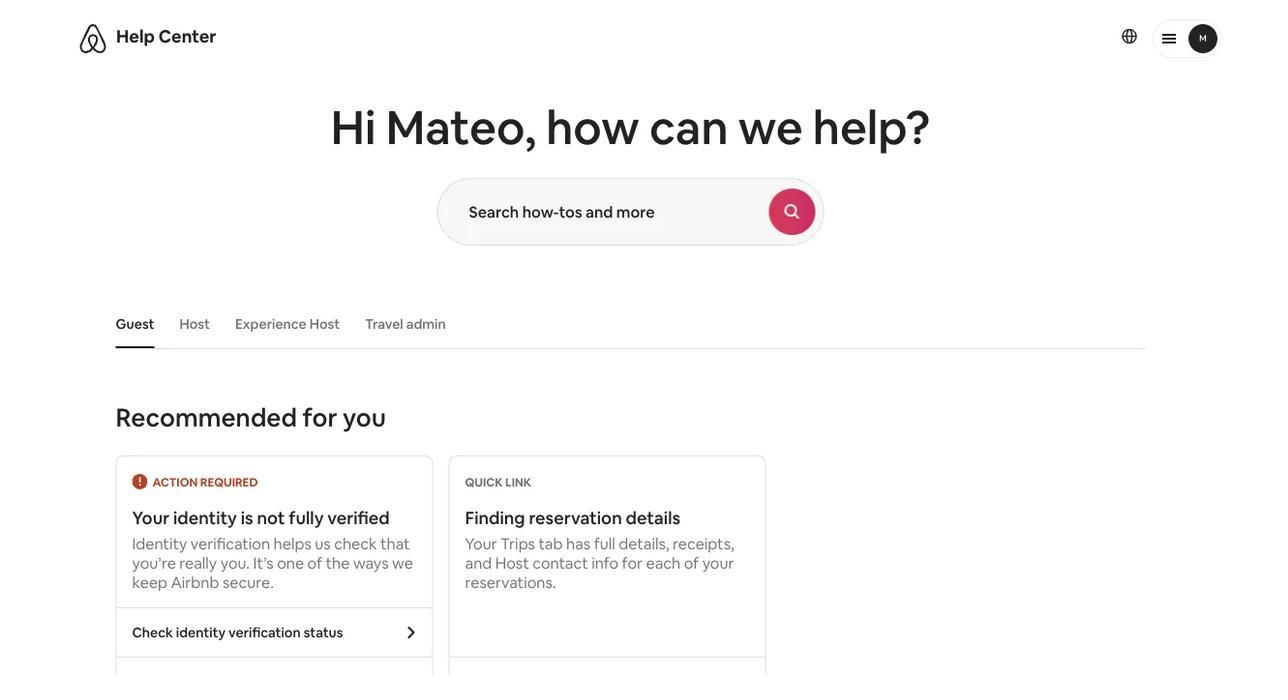 Task type: describe. For each thing, give the bounding box(es) containing it.
experience host
[[235, 316, 340, 333]]

finding
[[465, 507, 525, 530]]

center
[[159, 25, 216, 48]]

1 vertical spatial verification
[[229, 624, 301, 642]]

experience host button
[[225, 306, 350, 343]]

airbnb homepage image
[[77, 23, 108, 54]]

your trips tab has full details, receipts, and host contact info for each of your reservations.
[[465, 534, 735, 593]]

main navigation menu image
[[1189, 24, 1218, 53]]

receipts,
[[673, 534, 735, 554]]

travel admin
[[365, 316, 446, 333]]

help?
[[813, 97, 931, 158]]

details,
[[619, 534, 670, 554]]

host button
[[170, 306, 220, 343]]

and
[[465, 553, 492, 573]]

action
[[152, 475, 198, 490]]

you
[[343, 402, 386, 434]]

quick link
[[465, 475, 532, 490]]

help center
[[116, 25, 216, 48]]

0 horizontal spatial host
[[180, 316, 210, 333]]

you.
[[220, 553, 250, 573]]

airbnb
[[171, 573, 219, 593]]

host inside your trips tab has full details, receipts, and host contact info for each of your reservations.
[[495, 553, 529, 573]]

ways
[[353, 553, 389, 573]]

full
[[594, 534, 616, 554]]

verification inside 'identity verification helps us check that you're really you. it's one of the ways we keep airbnb secure.'
[[191, 534, 270, 554]]

help
[[116, 25, 155, 48]]

it's
[[253, 553, 274, 573]]

your for your identity is not fully verified
[[132, 507, 170, 530]]

action required
[[152, 475, 258, 490]]

of inside 'identity verification helps us check that you're really you. it's one of the ways we keep airbnb secure.'
[[307, 553, 322, 573]]

verified
[[328, 507, 390, 530]]

info
[[592, 553, 619, 573]]

has
[[566, 534, 591, 554]]

identity for your
[[173, 507, 237, 530]]

finding reservation details
[[465, 507, 681, 530]]

fully
[[289, 507, 324, 530]]

status
[[304, 624, 343, 642]]

admin
[[406, 316, 446, 333]]

of inside your trips tab has full details, receipts, and host contact info for each of your reservations.
[[684, 553, 699, 573]]

one
[[277, 553, 304, 573]]

guest button
[[106, 306, 164, 343]]

check
[[334, 534, 377, 554]]

help center link
[[116, 25, 216, 48]]

identity
[[132, 534, 187, 554]]

hi mateo, how can we help?
[[331, 97, 931, 158]]

mateo,
[[386, 97, 536, 158]]

really
[[179, 553, 217, 573]]

identity for check
[[176, 624, 226, 642]]

identity verification helps us check that you're really you. it's one of the ways we keep airbnb secure.
[[132, 534, 413, 593]]

that
[[381, 534, 410, 554]]

0 horizontal spatial for
[[303, 402, 337, 434]]

not
[[257, 507, 285, 530]]



Task type: locate. For each thing, give the bounding box(es) containing it.
0 horizontal spatial we
[[392, 553, 413, 573]]

1 vertical spatial your
[[465, 534, 497, 554]]

tab
[[539, 534, 563, 554]]

each
[[646, 553, 681, 573]]

check identity verification status link
[[117, 609, 432, 657]]

recommended for you
[[116, 402, 386, 434]]

check
[[132, 624, 173, 642]]

recommended
[[116, 402, 297, 434]]

1 horizontal spatial for
[[622, 553, 643, 573]]

of left your
[[684, 553, 699, 573]]

we right "ways"
[[392, 553, 413, 573]]

can
[[650, 97, 729, 158]]

we right can
[[739, 97, 803, 158]]

host right guest button
[[180, 316, 210, 333]]

you're
[[132, 553, 176, 573]]

of left the
[[307, 553, 322, 573]]

verification down secure.
[[229, 624, 301, 642]]

required
[[200, 475, 258, 490]]

1 horizontal spatial we
[[739, 97, 803, 158]]

for left you
[[303, 402, 337, 434]]

1 vertical spatial for
[[622, 553, 643, 573]]

1 vertical spatial we
[[392, 553, 413, 573]]

Search how-tos and more search field
[[438, 179, 769, 245]]

the
[[326, 553, 350, 573]]

your
[[703, 553, 734, 573]]

us
[[315, 534, 331, 554]]

0 horizontal spatial your
[[132, 507, 170, 530]]

quick
[[465, 475, 503, 490]]

0 vertical spatial verification
[[191, 534, 270, 554]]

verification
[[191, 534, 270, 554], [229, 624, 301, 642]]

2 horizontal spatial host
[[495, 553, 529, 573]]

how
[[546, 97, 640, 158]]

trips
[[501, 534, 535, 554]]

details
[[626, 507, 681, 530]]

1 of from the left
[[307, 553, 322, 573]]

helps
[[274, 534, 312, 554]]

keep
[[132, 573, 168, 593]]

your for your trips tab has full details, receipts, and host contact info for each of your reservations.
[[465, 534, 497, 554]]

check identity verification status
[[132, 624, 343, 642]]

your
[[132, 507, 170, 530], [465, 534, 497, 554]]

link
[[505, 475, 532, 490]]

we
[[739, 97, 803, 158], [392, 553, 413, 573]]

we inside 'identity verification helps us check that you're really you. it's one of the ways we keep airbnb secure.'
[[392, 553, 413, 573]]

your down finding
[[465, 534, 497, 554]]

identity
[[173, 507, 237, 530], [176, 624, 226, 642]]

0 vertical spatial we
[[739, 97, 803, 158]]

1 vertical spatial identity
[[176, 624, 226, 642]]

None search field
[[437, 178, 824, 246]]

1 horizontal spatial of
[[684, 553, 699, 573]]

for right info
[[622, 553, 643, 573]]

of
[[307, 553, 322, 573], [684, 553, 699, 573]]

your inside your trips tab has full details, receipts, and host contact info for each of your reservations.
[[465, 534, 497, 554]]

verification down is
[[191, 534, 270, 554]]

tab list containing guest
[[106, 300, 1146, 349]]

for inside your trips tab has full details, receipts, and host contact info for each of your reservations.
[[622, 553, 643, 573]]

for
[[303, 402, 337, 434], [622, 553, 643, 573]]

2 of from the left
[[684, 553, 699, 573]]

tab list
[[106, 300, 1146, 349]]

guest
[[116, 316, 154, 333]]

0 vertical spatial identity
[[173, 507, 237, 530]]

identity right check
[[176, 624, 226, 642]]

your identity is not fully verified
[[132, 507, 390, 530]]

secure.
[[223, 573, 274, 593]]

host right experience
[[310, 316, 340, 333]]

your up identity
[[132, 507, 170, 530]]

is
[[241, 507, 253, 530]]

1 horizontal spatial your
[[465, 534, 497, 554]]

host right and
[[495, 553, 529, 573]]

experience
[[235, 316, 307, 333]]

0 horizontal spatial of
[[307, 553, 322, 573]]

1 horizontal spatial host
[[310, 316, 340, 333]]

contact
[[533, 553, 588, 573]]

reservation
[[529, 507, 622, 530]]

identity down action required
[[173, 507, 237, 530]]

host
[[180, 316, 210, 333], [310, 316, 340, 333], [495, 553, 529, 573]]

travel
[[365, 316, 403, 333]]

0 vertical spatial for
[[303, 402, 337, 434]]

reservations.
[[465, 573, 556, 593]]

travel admin button
[[355, 306, 456, 343]]

hi
[[331, 97, 376, 158]]

0 vertical spatial your
[[132, 507, 170, 530]]



Task type: vqa. For each thing, say whether or not it's contained in the screenshot.
SOOTY'S HIDEOUT ~ BEAT THE BLUES ROOM IMAGE 3
no



